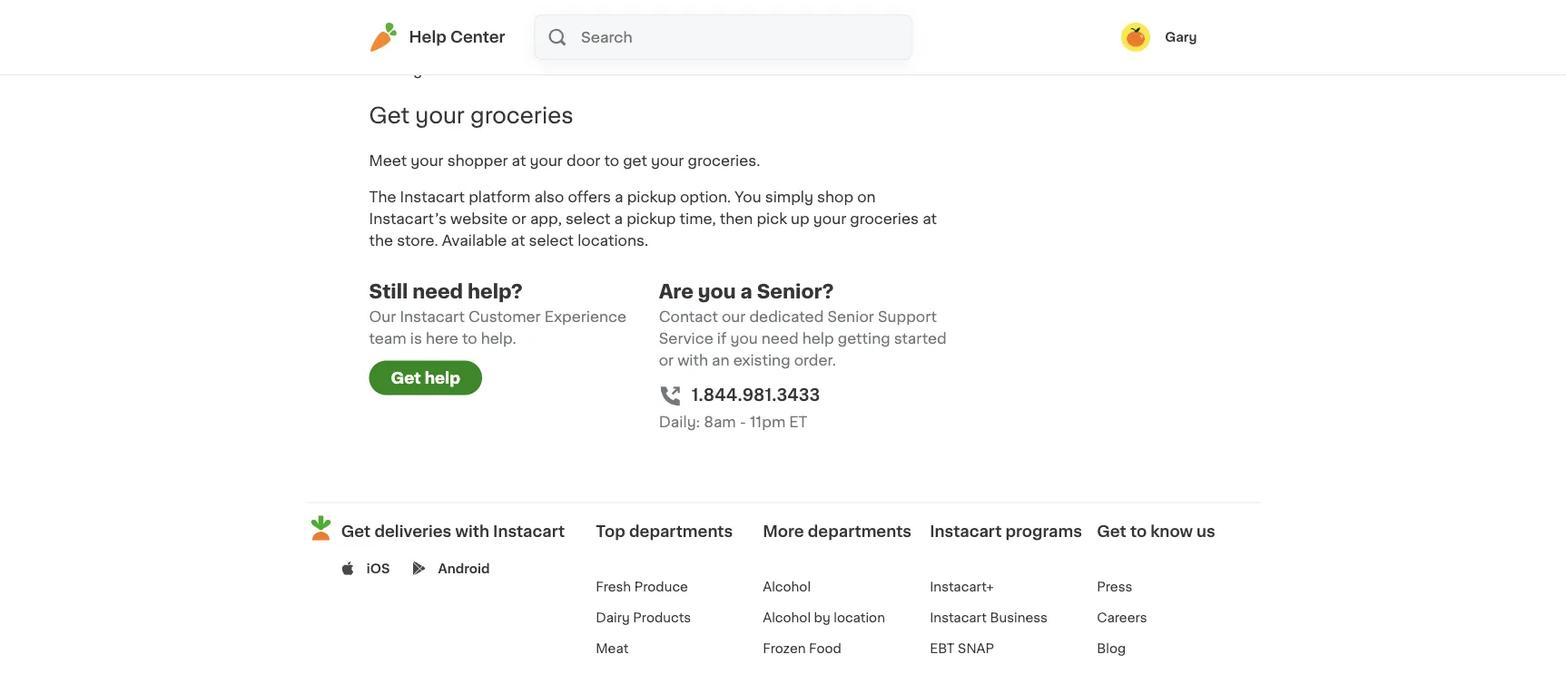 Task type: locate. For each thing, give the bounding box(es) containing it.
late
[[734, 20, 761, 35]]

to left get at the left
[[604, 154, 620, 169]]

door
[[567, 154, 601, 169]]

as right late
[[765, 20, 782, 35]]

meat link
[[596, 643, 629, 656]]

alcohol down alcohol link
[[763, 612, 811, 625]]

programs
[[1006, 525, 1083, 540]]

1 vertical spatial pickup
[[627, 213, 676, 227]]

0 horizontal spatial with
[[455, 525, 490, 540]]

get deliveries with instacart
[[341, 525, 565, 540]]

2 vertical spatial a
[[741, 283, 753, 302]]

get up meet
[[369, 105, 410, 127]]

a
[[615, 191, 624, 205], [615, 213, 623, 227], [741, 283, 753, 302]]

to
[[653, 42, 668, 56], [604, 154, 620, 169], [462, 332, 477, 347], [1131, 525, 1147, 540]]

get for get deliveries with instacart
[[341, 525, 371, 540]]

more departments
[[763, 525, 912, 540]]

order.
[[794, 354, 836, 369]]

your up also
[[530, 154, 563, 169]]

store
[[369, 42, 407, 56], [672, 42, 710, 56]]

groceries down on
[[850, 213, 919, 227]]

0 horizontal spatial delivery
[[369, 20, 429, 35]]

0 horizontal spatial or
[[512, 213, 527, 227]]

or left app,
[[512, 213, 527, 227]]

get for get to know us
[[1097, 525, 1127, 540]]

1 horizontal spatial with
[[678, 354, 708, 369]]

1 horizontal spatial or
[[659, 354, 674, 369]]

8am
[[704, 416, 736, 431]]

dedicated
[[750, 311, 824, 325]]

groceries up the shopper
[[471, 105, 574, 127]]

get right instacart shopper app logo
[[341, 525, 371, 540]]

1 vertical spatial you
[[731, 332, 758, 347]]

1 alcohol from the top
[[763, 581, 811, 594]]

website
[[451, 213, 508, 227]]

alcohol link
[[763, 581, 811, 594]]

need down dedicated on the top of page
[[762, 332, 799, 347]]

press
[[1097, 581, 1133, 594]]

get for get your groceries
[[369, 105, 410, 127]]

and
[[655, 20, 683, 35]]

daily:
[[659, 416, 700, 431]]

then
[[720, 213, 753, 227]]

0 horizontal spatial need
[[413, 283, 463, 302]]

with up android link
[[455, 525, 490, 540]]

here
[[426, 332, 459, 347]]

still need help? our instacart customer experience team is here to help.
[[369, 283, 627, 347]]

help down 'here'
[[425, 371, 460, 386]]

also
[[535, 191, 564, 205]]

get inside button
[[391, 371, 421, 386]]

0 horizontal spatial help
[[425, 371, 460, 386]]

android
[[438, 563, 490, 576]]

help up order. at the right of the page
[[803, 332, 834, 347]]

senior?
[[757, 283, 834, 302]]

1 vertical spatial alcohol
[[763, 612, 811, 625]]

or down service
[[659, 354, 674, 369]]

ebt
[[930, 643, 955, 656]]

a right offers
[[615, 191, 624, 205]]

as up hours
[[538, 20, 555, 35]]

2 departments from the left
[[808, 525, 912, 540]]

your down shop at the top right of page
[[814, 213, 847, 227]]

hours,
[[787, 42, 832, 56]]

your up the shopper
[[415, 105, 465, 127]]

1 horizontal spatial store
[[672, 42, 710, 56]]

gary link
[[1122, 23, 1198, 52]]

1 vertical spatial need
[[762, 332, 799, 347]]

0 vertical spatial with
[[678, 354, 708, 369]]

3 as from the left
[[714, 20, 730, 35]]

0 horizontal spatial groceries
[[471, 105, 574, 127]]

1 horizontal spatial need
[[762, 332, 799, 347]]

hours
[[523, 42, 564, 56]]

ios
[[367, 563, 390, 576]]

experience
[[545, 311, 627, 325]]

alcohol for alcohol link
[[763, 581, 811, 594]]

run
[[686, 20, 710, 35]]

your inside the instacart platform also offers a pickup option. you simply shop on instacart's website or app, select a pickup time, then pick up your groceries at the store. available at select locations.
[[814, 213, 847, 227]]

midnight.
[[785, 20, 855, 35]]

store up holidays.
[[369, 42, 407, 56]]

instacart inside the instacart platform also offers a pickup option. you simply shop on instacart's website or app, select a pickup time, then pick up your groceries at the store. available at select locations.
[[400, 191, 465, 205]]

option.
[[680, 191, 731, 205]]

get up press link
[[1097, 525, 1127, 540]]

need
[[413, 283, 463, 302], [762, 332, 799, 347]]

you
[[698, 283, 736, 302], [731, 332, 758, 347]]

1 horizontal spatial groceries
[[850, 213, 919, 227]]

ios app store logo image
[[341, 563, 355, 576]]

0 vertical spatial need
[[413, 283, 463, 302]]

0 vertical spatial pickup
[[627, 191, 677, 205]]

departments up produce in the left of the page
[[629, 525, 733, 540]]

2 pickup from the top
[[627, 213, 676, 227]]

with down service
[[678, 354, 708, 369]]

alcohol up alcohol by location link
[[763, 581, 811, 594]]

0 vertical spatial at
[[512, 154, 526, 169]]

departments right more
[[808, 525, 912, 540]]

is
[[410, 332, 422, 347]]

delivery down windows
[[459, 42, 519, 56]]

pickup up locations.
[[627, 213, 676, 227]]

instacart up 'here'
[[400, 311, 465, 325]]

1 vertical spatial delivery
[[459, 42, 519, 56]]

support
[[878, 311, 937, 325]]

instacart down instacart+
[[930, 612, 987, 625]]

early
[[559, 20, 595, 35]]

get to know us
[[1097, 525, 1216, 540]]

your right meet
[[411, 154, 444, 169]]

get your groceries
[[369, 105, 574, 127]]

a up our
[[741, 283, 753, 302]]

gary
[[1166, 31, 1198, 44]]

you up our
[[698, 283, 736, 302]]

getting
[[838, 332, 891, 347]]

ebt snap
[[930, 643, 995, 656]]

locations.
[[578, 234, 649, 249]]

instacart up instacart's
[[400, 191, 465, 205]]

to right 'here'
[[462, 332, 477, 347]]

help
[[803, 332, 834, 347], [425, 371, 460, 386]]

2 vertical spatial at
[[511, 234, 525, 249]]

you right if
[[731, 332, 758, 347]]

departments for top departments
[[629, 525, 733, 540]]

delivery
[[369, 20, 429, 35], [459, 42, 519, 56]]

pickup down get at the left
[[627, 191, 677, 205]]

2 alcohol from the top
[[763, 612, 811, 625]]

to down and on the top of page
[[653, 42, 668, 56]]

1 horizontal spatial departments
[[808, 525, 912, 540]]

select down app,
[[529, 234, 574, 249]]

1.844.981.3433 link
[[692, 384, 820, 408]]

1 vertical spatial help
[[425, 371, 460, 386]]

need up 'here'
[[413, 283, 463, 302]]

careers link
[[1097, 612, 1148, 625]]

top
[[596, 525, 626, 540]]

1 horizontal spatial help
[[803, 332, 834, 347]]

1 vertical spatial or
[[659, 354, 674, 369]]

select down offers
[[566, 213, 611, 227]]

help
[[409, 30, 447, 45]]

0 vertical spatial alcohol
[[763, 581, 811, 594]]

0 horizontal spatial departments
[[629, 525, 733, 540]]

are you a senior? contact our dedicated senior support service if you need help getting started or with an existing order.
[[659, 283, 947, 369]]

0 vertical spatial groceries
[[471, 105, 574, 127]]

fresh produce link
[[596, 581, 688, 594]]

delivery up hours. at the left of the page
[[369, 20, 429, 35]]

select
[[566, 213, 611, 227], [529, 234, 574, 249]]

top departments
[[596, 525, 733, 540]]

1 departments from the left
[[629, 525, 733, 540]]

et
[[790, 416, 808, 431]]

produce
[[635, 581, 688, 594]]

are
[[568, 42, 591, 56]]

get down is
[[391, 371, 421, 386]]

store down run at the top left of the page
[[672, 42, 710, 56]]

hours.
[[411, 42, 456, 56]]

get for get help
[[391, 371, 421, 386]]

the
[[369, 234, 393, 249]]

9am
[[619, 20, 651, 35]]

holidays.
[[369, 64, 435, 78]]

the
[[369, 191, 396, 205]]

0 vertical spatial delivery
[[369, 20, 429, 35]]

instacart+
[[930, 581, 994, 594]]

instacart image
[[369, 23, 398, 52]]

groceries
[[471, 105, 574, 127], [850, 213, 919, 227]]

snap
[[958, 643, 995, 656]]

as up subject
[[599, 20, 615, 35]]

a up locations.
[[615, 213, 623, 227]]

or
[[512, 213, 527, 227], [659, 354, 674, 369]]

get
[[623, 154, 648, 169]]

0 vertical spatial you
[[698, 283, 736, 302]]

0 horizontal spatial store
[[369, 42, 407, 56]]

meat
[[596, 643, 629, 656]]

as right run at the top left of the page
[[714, 20, 730, 35]]

1 vertical spatial with
[[455, 525, 490, 540]]

the instacart platform also offers a pickup option. you simply shop on instacart's website or app, select a pickup time, then pick up your groceries at the store. available at select locations.
[[369, 191, 937, 249]]

team
[[369, 332, 407, 347]]

blog link
[[1097, 643, 1126, 656]]

1 vertical spatial groceries
[[850, 213, 919, 227]]

0 vertical spatial help
[[803, 332, 834, 347]]

0 vertical spatial or
[[512, 213, 527, 227]]

available
[[442, 234, 507, 249]]



Task type: vqa. For each thing, say whether or not it's contained in the screenshot.
Instacart Logo
no



Task type: describe. For each thing, give the bounding box(es) containing it.
includes
[[883, 42, 945, 56]]

you
[[735, 191, 762, 205]]

customer
[[469, 311, 541, 325]]

platform
[[469, 191, 531, 205]]

help inside are you a senior? contact our dedicated senior support service if you need help getting started or with an existing order.
[[803, 332, 834, 347]]

2 store from the left
[[672, 42, 710, 56]]

by
[[814, 612, 831, 625]]

help?
[[468, 283, 523, 302]]

shop
[[818, 191, 854, 205]]

or inside are you a senior? contact our dedicated senior support service if you need help getting started or with an existing order.
[[659, 354, 674, 369]]

instacart inside still need help? our instacart customer experience team is here to help.
[[400, 311, 465, 325]]

user avatar image
[[1122, 23, 1151, 52]]

dairy
[[596, 612, 630, 625]]

meet
[[369, 154, 407, 169]]

subject
[[595, 42, 649, 56]]

fresh produce
[[596, 581, 688, 594]]

deliveries
[[375, 525, 452, 540]]

existing
[[734, 354, 791, 369]]

need inside still need help? our instacart customer experience team is here to help.
[[413, 283, 463, 302]]

started
[[894, 332, 947, 347]]

products
[[633, 612, 691, 625]]

center
[[450, 30, 505, 45]]

or inside the instacart platform also offers a pickup option. you simply shop on instacart's website or app, select a pickup time, then pick up your groceries at the store. available at select locations.
[[512, 213, 527, 227]]

11pm
[[750, 416, 786, 431]]

your right get at the left
[[651, 154, 684, 169]]

frozen
[[763, 643, 806, 656]]

ebt snap link
[[930, 643, 995, 656]]

blog
[[1097, 643, 1126, 656]]

4 as from the left
[[765, 20, 782, 35]]

to left know
[[1131, 525, 1147, 540]]

1 pickup from the top
[[627, 191, 677, 205]]

get help
[[391, 371, 460, 386]]

us
[[1197, 525, 1216, 540]]

location
[[834, 612, 886, 625]]

android play store logo image
[[413, 563, 426, 576]]

a inside are you a senior? contact our dedicated senior support service if you need help getting started or with an existing order.
[[741, 283, 753, 302]]

fresh
[[596, 581, 631, 594]]

to inside delivery windows start as early as 9am and run as late as midnight. check local store hours. delivery hours are subject to store operating hours, which includes holidays.
[[653, 42, 668, 56]]

-
[[740, 416, 747, 431]]

start
[[501, 20, 535, 35]]

instacart up instacart+
[[930, 525, 1002, 540]]

1 vertical spatial at
[[923, 213, 937, 227]]

meet your shopper at your door to get your groceries.
[[369, 154, 764, 169]]

frozen food link
[[763, 643, 842, 656]]

still
[[369, 283, 408, 302]]

our
[[722, 311, 746, 325]]

contact
[[659, 311, 718, 325]]

1 horizontal spatial delivery
[[459, 42, 519, 56]]

delivery windows start as early as 9am and run as late as midnight. check local store hours. delivery hours are subject to store operating hours, which includes holidays.
[[369, 20, 945, 78]]

up
[[791, 213, 810, 227]]

Search search field
[[580, 15, 912, 59]]

alcohol by location link
[[763, 612, 886, 625]]

windows
[[433, 20, 497, 35]]

1 vertical spatial select
[[529, 234, 574, 249]]

offers
[[568, 191, 611, 205]]

1 store from the left
[[369, 42, 407, 56]]

0 vertical spatial a
[[615, 191, 624, 205]]

with inside are you a senior? contact our dedicated senior support service if you need help getting started or with an existing order.
[[678, 354, 708, 369]]

1 vertical spatial a
[[615, 213, 623, 227]]

instacart business link
[[930, 612, 1048, 625]]

departments for more departments
[[808, 525, 912, 540]]

dairy products
[[596, 612, 691, 625]]

android link
[[438, 560, 490, 579]]

alcohol by location
[[763, 612, 886, 625]]

daily: 8am - 11pm et
[[659, 416, 808, 431]]

on
[[858, 191, 876, 205]]

1 as from the left
[[538, 20, 555, 35]]

dairy products link
[[596, 612, 691, 625]]

to inside still need help? our instacart customer experience team is here to help.
[[462, 332, 477, 347]]

help inside button
[[425, 371, 460, 386]]

check
[[858, 20, 905, 35]]

careers
[[1097, 612, 1148, 625]]

more
[[763, 525, 804, 540]]

instacart shopper app logo image
[[306, 514, 336, 544]]

0 vertical spatial select
[[566, 213, 611, 227]]

help center link
[[369, 23, 505, 52]]

business
[[990, 612, 1048, 625]]

2 as from the left
[[599, 20, 615, 35]]

frozen food
[[763, 643, 842, 656]]

senior
[[828, 311, 875, 325]]

instacart's
[[369, 213, 447, 227]]

an
[[712, 354, 730, 369]]

help.
[[481, 332, 517, 347]]

instacart+ link
[[930, 581, 994, 594]]

which
[[836, 42, 879, 56]]

are
[[659, 283, 694, 302]]

alcohol for alcohol by location
[[763, 612, 811, 625]]

know
[[1151, 525, 1193, 540]]

store.
[[397, 234, 438, 249]]

groceries inside the instacart platform also offers a pickup option. you simply shop on instacart's website or app, select a pickup time, then pick up your groceries at the store. available at select locations.
[[850, 213, 919, 227]]

need inside are you a senior? contact our dedicated senior support service if you need help getting started or with an existing order.
[[762, 332, 799, 347]]

get help button
[[369, 361, 482, 396]]

simply
[[765, 191, 814, 205]]

operating
[[713, 42, 784, 56]]

app,
[[530, 213, 562, 227]]

instacart left top
[[493, 525, 565, 540]]



